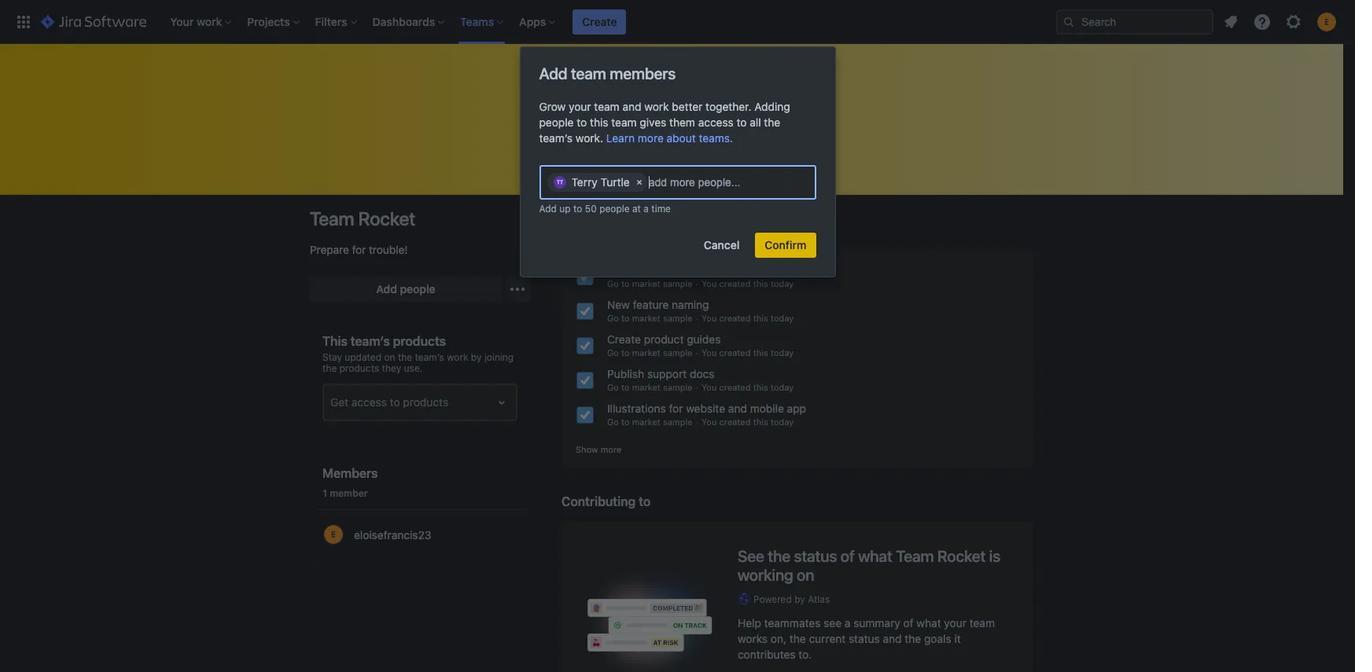 Task type: describe. For each thing, give the bounding box(es) containing it.
go for create product guides
[[607, 348, 619, 358]]

rocket inside see the status of what team rocket is working on
[[938, 547, 986, 565]]

more for learn
[[638, 131, 664, 145]]

members 1 member
[[323, 466, 378, 500]]

documentation
[[647, 264, 724, 277]]

updated
[[345, 352, 382, 363]]

contributing
[[562, 495, 636, 509]]

about
[[667, 131, 696, 145]]

go to market sample for for
[[607, 417, 693, 427]]

go to market sample for support
[[607, 382, 693, 393]]

add team members dialog
[[520, 47, 835, 277]]

this
[[323, 334, 348, 348]]

add more people... text field
[[649, 176, 746, 189]]

mobile
[[750, 402, 784, 415]]

Search field
[[1057, 9, 1214, 34]]

help
[[738, 617, 761, 630]]

product
[[644, 333, 684, 346]]

learn more about teams.
[[606, 131, 733, 145]]

market for update
[[632, 278, 661, 289]]

go for update documentation for feature update
[[607, 278, 619, 289]]

add up to 50 people at a time
[[539, 203, 671, 215]]

the right updated
[[398, 352, 412, 363]]

see
[[824, 617, 842, 630]]

what inside see the status of what team rocket is working on
[[858, 547, 893, 565]]

you for website
[[702, 417, 717, 427]]

sample for product
[[663, 348, 693, 358]]

search image
[[1063, 15, 1075, 28]]

what inside help teammates see a summary of what your team works on, the current status and the goals it contributes to.
[[917, 617, 941, 630]]

you for naming
[[702, 313, 717, 323]]

the left the goals
[[905, 632, 921, 646]]

market for create
[[632, 348, 661, 358]]

add for add people
[[376, 282, 397, 296]]

terry turtle
[[572, 175, 630, 189]]

you for guides
[[702, 348, 717, 358]]

on inside see the status of what team rocket is working on
[[797, 566, 814, 584]]

them
[[669, 116, 695, 129]]

1 horizontal spatial products
[[393, 334, 446, 348]]

at
[[632, 203, 641, 215]]

update
[[607, 264, 645, 277]]

work inside 'this team's products stay updated on the team's work by joining the products they use.'
[[447, 352, 468, 363]]

1 vertical spatial people
[[600, 203, 630, 215]]

member
[[330, 488, 368, 500]]

to right contributing
[[639, 495, 651, 509]]

illustrations
[[607, 402, 666, 415]]

to.
[[799, 648, 812, 661]]

team inside see the status of what team rocket is working on
[[896, 547, 934, 565]]

0 horizontal spatial feature
[[633, 298, 669, 312]]

more for show
[[601, 444, 622, 455]]

contributes
[[738, 648, 796, 661]]

today for new feature naming
[[771, 313, 794, 323]]

team down add team members
[[594, 100, 620, 113]]

the inside see the status of what team rocket is working on
[[768, 547, 791, 565]]

adding
[[755, 100, 790, 113]]

to right up
[[574, 203, 582, 215]]

to down the publish
[[621, 382, 630, 393]]

see
[[738, 547, 764, 565]]

all
[[750, 116, 761, 129]]

gives
[[640, 116, 667, 129]]

team inside help teammates see a summary of what your team works on, the current status and the goals it contributes to.
[[970, 617, 995, 630]]

this for update documentation for feature update
[[753, 278, 768, 289]]

the down teammates
[[790, 632, 806, 646]]

new feature naming
[[607, 298, 709, 312]]

prepare for trouble!
[[310, 243, 408, 256]]

trouble!
[[369, 243, 408, 256]]

add people
[[376, 282, 435, 296]]

status inside see the status of what team rocket is working on
[[794, 547, 837, 565]]

this for new feature naming
[[753, 313, 768, 323]]

show more link
[[576, 444, 622, 456]]

0 horizontal spatial products
[[340, 363, 379, 374]]

support
[[647, 367, 687, 381]]

today for create product guides
[[771, 348, 794, 358]]

contributing to
[[562, 495, 651, 509]]

learn
[[606, 131, 635, 145]]

grow your team and work better together. adding people to this team gives them access to all the team's work.
[[539, 100, 790, 145]]

to up the publish
[[621, 348, 630, 358]]

people inside grow your team and work better together. adding people to this team gives them access to all the team's work.
[[539, 116, 574, 129]]

status inside help teammates see a summary of what your team works on, the current status and the goals it contributes to.
[[849, 632, 880, 646]]

go for publish support docs
[[607, 382, 619, 393]]

to left all
[[737, 116, 747, 129]]

atlas image
[[738, 593, 750, 606]]

publish
[[607, 367, 644, 381]]

work inside grow your team and work better together. adding people to this team gives them access to all the team's work.
[[645, 100, 669, 113]]

on inside 'this team's products stay updated on the team's work by joining the products they use.'
[[384, 352, 395, 363]]

members
[[610, 65, 676, 83]]

create for create product guides
[[607, 333, 641, 346]]

and inside help teammates see a summary of what your team works on, the current status and the goals it contributes to.
[[883, 632, 902, 646]]

2 horizontal spatial for
[[727, 264, 741, 277]]

primary element
[[9, 0, 1057, 44]]

0 vertical spatial rocket
[[358, 208, 415, 230]]

you created this today for docs
[[702, 382, 794, 393]]

sample for for
[[663, 417, 693, 427]]

people inside 'add people' "button"
[[400, 282, 435, 296]]

a inside dialog
[[644, 203, 649, 215]]

docs
[[690, 367, 715, 381]]

1
[[323, 488, 327, 500]]

powered
[[754, 594, 792, 606]]

stay
[[323, 352, 342, 363]]

update documentation for feature update
[[607, 264, 818, 277]]

add people button
[[310, 277, 502, 302]]

access
[[698, 116, 734, 129]]

this for create product guides
[[753, 348, 768, 358]]

terry turtle image
[[553, 176, 566, 189]]

go for new feature naming
[[607, 313, 619, 323]]

open image
[[492, 393, 511, 412]]

you for for
[[702, 278, 717, 289]]

your inside help teammates see a summary of what your team works on, the current status and the goals it contributes to.
[[944, 617, 967, 630]]

created for website
[[719, 417, 751, 427]]

works
[[738, 632, 768, 646]]

learn more about teams. link
[[606, 131, 733, 145]]

app
[[787, 402, 806, 415]]

naming
[[672, 298, 709, 312]]

this team's products stay updated on the team's work by joining the products they use.
[[323, 334, 514, 374]]

help teammates see a summary of what your team works on, the current status and the goals it contributes to.
[[738, 617, 995, 661]]



Task type: locate. For each thing, give the bounding box(es) containing it.
0 horizontal spatial people
[[400, 282, 435, 296]]

go to market sample for documentation
[[607, 278, 693, 289]]

0 horizontal spatial what
[[858, 547, 893, 565]]

2 go to market sample from the top
[[607, 313, 693, 323]]

1 vertical spatial and
[[728, 402, 747, 415]]

people left at
[[600, 203, 630, 215]]

1 today from the top
[[771, 278, 794, 289]]

today for publish support docs
[[771, 382, 794, 393]]

market for illustrations
[[632, 417, 661, 427]]

you created this today for website
[[702, 417, 794, 427]]

working
[[738, 566, 793, 584]]

create banner
[[0, 0, 1355, 44]]

0 vertical spatial products
[[393, 334, 446, 348]]

show
[[576, 444, 598, 455]]

1 horizontal spatial on
[[797, 566, 814, 584]]

your inside grow your team and work better together. adding people to this team gives them access to all the team's work.
[[569, 100, 591, 113]]

new
[[607, 298, 630, 312]]

3 go to market sample from the top
[[607, 348, 693, 358]]

0 vertical spatial for
[[352, 243, 366, 256]]

turtle
[[601, 175, 630, 189]]

go to market sample up "new feature naming"
[[607, 278, 693, 289]]

the inside grow your team and work better together. adding people to this team gives them access to all the team's work.
[[764, 116, 781, 129]]

4 market from the top
[[632, 382, 661, 393]]

go for illustrations for website and mobile app
[[607, 417, 619, 427]]

the down this
[[323, 363, 337, 374]]

created for guides
[[719, 348, 751, 358]]

this inside grow your team and work better together. adding people to this team gives them access to all the team's work.
[[590, 116, 609, 129]]

you created this today for naming
[[702, 313, 794, 323]]

by left atlas
[[795, 594, 805, 606]]

2 created from the top
[[719, 313, 751, 323]]

sample down naming
[[663, 313, 693, 323]]

created for for
[[719, 278, 751, 289]]

1 vertical spatial of
[[904, 617, 914, 630]]

team down is
[[970, 617, 995, 630]]

go to market sample down illustrations
[[607, 417, 693, 427]]

market
[[632, 278, 661, 289], [632, 313, 661, 323], [632, 348, 661, 358], [632, 382, 661, 393], [632, 417, 661, 427]]

3 go from the top
[[607, 348, 619, 358]]

you up guides
[[702, 313, 717, 323]]

to down illustrations
[[621, 417, 630, 427]]

0 vertical spatial what
[[858, 547, 893, 565]]

products
[[393, 334, 446, 348], [340, 363, 379, 374]]

1 vertical spatial by
[[795, 594, 805, 606]]

jira software image
[[41, 12, 147, 31], [41, 12, 147, 31]]

created
[[719, 278, 751, 289], [719, 313, 751, 323], [719, 348, 751, 358], [719, 382, 751, 393], [719, 417, 751, 427]]

created for docs
[[719, 382, 751, 393]]

go down illustrations
[[607, 417, 619, 427]]

created down illustrations for website and mobile app
[[719, 417, 751, 427]]

for down cancel button
[[727, 264, 741, 277]]

sample for feature
[[663, 313, 693, 323]]

and for mobile
[[728, 402, 747, 415]]

the
[[764, 116, 781, 129], [398, 352, 412, 363], [323, 363, 337, 374], [768, 547, 791, 565], [790, 632, 806, 646], [905, 632, 921, 646]]

2 vertical spatial people
[[400, 282, 435, 296]]

your
[[569, 100, 591, 113], [944, 617, 967, 630]]

work left joining
[[447, 352, 468, 363]]

1 horizontal spatial by
[[795, 594, 805, 606]]

what
[[858, 547, 893, 565], [917, 617, 941, 630]]

of right 'summary'
[[904, 617, 914, 630]]

market down illustrations
[[632, 417, 661, 427]]

1 market from the top
[[632, 278, 661, 289]]

confirm
[[765, 238, 807, 252]]

sample down documentation
[[663, 278, 693, 289]]

go to market sample for feature
[[607, 313, 693, 323]]

to down new
[[621, 313, 630, 323]]

by inside 'this team's products stay updated on the team's work by joining the products they use.'
[[471, 352, 482, 363]]

1 vertical spatial what
[[917, 617, 941, 630]]

1 vertical spatial status
[[849, 632, 880, 646]]

2 horizontal spatial people
[[600, 203, 630, 215]]

feature
[[744, 264, 780, 277], [633, 298, 669, 312]]

you created this today up guides
[[702, 313, 794, 323]]

3 you from the top
[[702, 348, 717, 358]]

5 today from the top
[[771, 417, 794, 427]]

3 you created this today from the top
[[702, 348, 794, 358]]

by left joining
[[471, 352, 482, 363]]

today for illustrations for website and mobile app
[[771, 417, 794, 427]]

status down 'summary'
[[849, 632, 880, 646]]

0 vertical spatial team's
[[539, 131, 573, 145]]

0 horizontal spatial your
[[569, 100, 591, 113]]

0 horizontal spatial work
[[447, 352, 468, 363]]

1 vertical spatial add
[[539, 203, 557, 215]]

0 horizontal spatial by
[[471, 352, 482, 363]]

website
[[686, 402, 725, 415]]

1 created from the top
[[719, 278, 751, 289]]

the up working
[[768, 547, 791, 565]]

for
[[352, 243, 366, 256], [727, 264, 741, 277], [669, 402, 683, 415]]

0 vertical spatial and
[[623, 100, 642, 113]]

created down update documentation for feature update
[[719, 278, 751, 289]]

1 horizontal spatial what
[[917, 617, 941, 630]]

2 market from the top
[[632, 313, 661, 323]]

5 go from the top
[[607, 417, 619, 427]]

guides
[[687, 333, 721, 346]]

1 horizontal spatial work
[[645, 100, 669, 113]]

summary
[[854, 617, 901, 630]]

for for trouble!
[[352, 243, 366, 256]]

they
[[382, 363, 401, 374]]

team
[[310, 208, 354, 230], [896, 547, 934, 565]]

team's right they
[[415, 352, 444, 363]]

created down guides
[[719, 348, 751, 358]]

joining
[[484, 352, 514, 363]]

go to market sample down product
[[607, 348, 693, 358]]

you created this today down update documentation for feature update
[[702, 278, 794, 289]]

to up work.
[[577, 116, 587, 129]]

and inside grow your team and work better together. adding people to this team gives them access to all the team's work.
[[623, 100, 642, 113]]

1 horizontal spatial team
[[896, 547, 934, 565]]

work
[[645, 100, 669, 113], [447, 352, 468, 363]]

rocket
[[358, 208, 415, 230], [938, 547, 986, 565]]

1 vertical spatial products
[[340, 363, 379, 374]]

what up the goals
[[917, 617, 941, 630]]

0 horizontal spatial on
[[384, 352, 395, 363]]

people down the trouble!
[[400, 282, 435, 296]]

go down new
[[607, 313, 619, 323]]

add for add team members
[[539, 65, 568, 83]]

2 you from the top
[[702, 313, 717, 323]]

team's down grow
[[539, 131, 573, 145]]

more inside add team members dialog
[[638, 131, 664, 145]]

you down illustrations for website and mobile app
[[702, 417, 717, 427]]

50
[[585, 203, 597, 215]]

current
[[809, 632, 846, 646]]

what up the powered by atlas link
[[858, 547, 893, 565]]

prepare
[[310, 243, 349, 256]]

on up atlas
[[797, 566, 814, 584]]

rocket left is
[[938, 547, 986, 565]]

up
[[560, 203, 571, 215]]

sample down create product guides
[[663, 348, 693, 358]]

team up learn
[[611, 116, 637, 129]]

clear image
[[633, 176, 646, 189]]

5 market from the top
[[632, 417, 661, 427]]

and down 'summary'
[[883, 632, 902, 646]]

2 vertical spatial team's
[[415, 352, 444, 363]]

0 vertical spatial your
[[569, 100, 591, 113]]

a right at
[[644, 203, 649, 215]]

status up atlas
[[794, 547, 837, 565]]

5 created from the top
[[719, 417, 751, 427]]

1 vertical spatial create
[[607, 333, 641, 346]]

team's up updated
[[351, 334, 390, 348]]

1 vertical spatial team's
[[351, 334, 390, 348]]

go up the publish
[[607, 348, 619, 358]]

today for update documentation for feature update
[[771, 278, 794, 289]]

5 you created this today from the top
[[702, 417, 794, 427]]

a
[[644, 203, 649, 215], [845, 617, 851, 630]]

add up grow
[[539, 65, 568, 83]]

add for add up to 50 people at a time
[[539, 203, 557, 215]]

3 created from the top
[[719, 348, 751, 358]]

together.
[[706, 100, 752, 113]]

go down the publish
[[607, 382, 619, 393]]

atlas
[[808, 594, 830, 606]]

for for website
[[669, 402, 683, 415]]

1 vertical spatial more
[[601, 444, 622, 455]]

you created this today for guides
[[702, 348, 794, 358]]

this
[[590, 116, 609, 129], [753, 278, 768, 289], [753, 313, 768, 323], [753, 348, 768, 358], [753, 382, 768, 393], [753, 417, 768, 427]]

sample for support
[[663, 382, 693, 393]]

confirm button
[[756, 233, 816, 258]]

created up illustrations for website and mobile app
[[719, 382, 751, 393]]

sample down 'website'
[[663, 417, 693, 427]]

team up the powered by atlas link
[[896, 547, 934, 565]]

you created this today down mobile
[[702, 417, 794, 427]]

people
[[539, 116, 574, 129], [600, 203, 630, 215], [400, 282, 435, 296]]

work.
[[576, 131, 603, 145]]

0 vertical spatial people
[[539, 116, 574, 129]]

3 sample from the top
[[663, 348, 693, 358]]

you created this today
[[702, 278, 794, 289], [702, 313, 794, 323], [702, 348, 794, 358], [702, 382, 794, 393], [702, 417, 794, 427]]

sample for documentation
[[663, 278, 693, 289]]

cancel button
[[695, 233, 749, 258]]

your up 'it'
[[944, 617, 967, 630]]

5 sample from the top
[[663, 417, 693, 427]]

better
[[672, 100, 703, 113]]

add down the trouble!
[[376, 282, 397, 296]]

more down gives
[[638, 131, 664, 145]]

go to market sample for product
[[607, 348, 693, 358]]

and for work
[[623, 100, 642, 113]]

team's inside grow your team and work better together. adding people to this team gives them access to all the team's work.
[[539, 131, 573, 145]]

2 vertical spatial and
[[883, 632, 902, 646]]

2 horizontal spatial and
[[883, 632, 902, 646]]

of up the powered by atlas link
[[841, 547, 855, 565]]

1 horizontal spatial a
[[845, 617, 851, 630]]

1 vertical spatial work
[[447, 352, 468, 363]]

this for publish support docs
[[753, 382, 768, 393]]

you down docs
[[702, 382, 717, 393]]

terry
[[572, 175, 598, 189]]

0 horizontal spatial team
[[310, 208, 354, 230]]

of inside see the status of what team rocket is working on
[[841, 547, 855, 565]]

powered by atlas
[[754, 594, 830, 606]]

0 horizontal spatial team's
[[351, 334, 390, 348]]

you down guides
[[702, 348, 717, 358]]

2 go from the top
[[607, 313, 619, 323]]

of inside help teammates see a summary of what your team works on, the current status and the goals it contributes to.
[[904, 617, 914, 630]]

1 horizontal spatial rocket
[[938, 547, 986, 565]]

1 go to market sample from the top
[[607, 278, 693, 289]]

4 go from the top
[[607, 382, 619, 393]]

create for create
[[582, 15, 617, 28]]

create
[[582, 15, 617, 28], [607, 333, 641, 346]]

4 sample from the top
[[663, 382, 693, 393]]

market down 'publish support docs'
[[632, 382, 661, 393]]

1 horizontal spatial status
[[849, 632, 880, 646]]

team up prepare
[[310, 208, 354, 230]]

1 horizontal spatial team's
[[415, 352, 444, 363]]

2 you created this today from the top
[[702, 313, 794, 323]]

1 vertical spatial on
[[797, 566, 814, 584]]

0 vertical spatial by
[[471, 352, 482, 363]]

1 vertical spatial team
[[896, 547, 934, 565]]

products up use.
[[393, 334, 446, 348]]

4 created from the top
[[719, 382, 751, 393]]

0 horizontal spatial a
[[644, 203, 649, 215]]

0 horizontal spatial rocket
[[358, 208, 415, 230]]

goals
[[924, 632, 952, 646]]

5 you from the top
[[702, 417, 717, 427]]

people down grow
[[539, 116, 574, 129]]

market up "new feature naming"
[[632, 278, 661, 289]]

4 you from the top
[[702, 382, 717, 393]]

work up gives
[[645, 100, 669, 113]]

grow
[[539, 100, 566, 113]]

on,
[[771, 632, 787, 646]]

today
[[771, 278, 794, 289], [771, 313, 794, 323], [771, 348, 794, 358], [771, 382, 794, 393], [771, 417, 794, 427]]

feature right new
[[633, 298, 669, 312]]

products left they
[[340, 363, 379, 374]]

team rocket
[[310, 208, 415, 230]]

market for publish
[[632, 382, 661, 393]]

created up guides
[[719, 313, 751, 323]]

1 horizontal spatial for
[[669, 402, 683, 415]]

teams.
[[699, 131, 733, 145]]

2 today from the top
[[771, 313, 794, 323]]

teammates
[[764, 617, 821, 630]]

add
[[539, 65, 568, 83], [539, 203, 557, 215], [376, 282, 397, 296]]

a right "see"
[[845, 617, 851, 630]]

0 horizontal spatial and
[[623, 100, 642, 113]]

market down product
[[632, 348, 661, 358]]

1 sample from the top
[[663, 278, 693, 289]]

the down adding
[[764, 116, 781, 129]]

market for new
[[632, 313, 661, 323]]

0 vertical spatial of
[[841, 547, 855, 565]]

to down update
[[621, 278, 630, 289]]

to
[[577, 116, 587, 129], [737, 116, 747, 129], [574, 203, 582, 215], [621, 278, 630, 289], [621, 313, 630, 323], [621, 348, 630, 358], [621, 382, 630, 393], [621, 417, 630, 427], [639, 495, 651, 509]]

1 horizontal spatial more
[[638, 131, 664, 145]]

you created this today up mobile
[[702, 382, 794, 393]]

you for docs
[[702, 382, 717, 393]]

members
[[323, 466, 378, 481]]

and up gives
[[623, 100, 642, 113]]

create inside button
[[582, 15, 617, 28]]

sample down support
[[663, 382, 693, 393]]

you created this today for for
[[702, 278, 794, 289]]

0 horizontal spatial status
[[794, 547, 837, 565]]

4 you created this today from the top
[[702, 382, 794, 393]]

cancel
[[704, 238, 740, 252]]

more
[[638, 131, 664, 145], [601, 444, 622, 455]]

create up add team members
[[582, 15, 617, 28]]

0 vertical spatial more
[[638, 131, 664, 145]]

sample
[[663, 278, 693, 289], [663, 313, 693, 323], [663, 348, 693, 358], [663, 382, 693, 393], [663, 417, 693, 427]]

0 horizontal spatial more
[[601, 444, 622, 455]]

0 vertical spatial feature
[[744, 264, 780, 277]]

show more
[[576, 444, 622, 455]]

feature down confirm button
[[744, 264, 780, 277]]

team down "create" button
[[571, 65, 606, 83]]

4 go to market sample from the top
[[607, 382, 693, 393]]

create button
[[573, 9, 627, 34]]

more right show
[[601, 444, 622, 455]]

1 go from the top
[[607, 278, 619, 289]]

illustrations for website and mobile app
[[607, 402, 806, 415]]

by
[[471, 352, 482, 363], [795, 594, 805, 606]]

created for naming
[[719, 313, 751, 323]]

2 vertical spatial for
[[669, 402, 683, 415]]

0 vertical spatial a
[[644, 203, 649, 215]]

and left mobile
[[728, 402, 747, 415]]

see the status of what team rocket is working on
[[738, 547, 1001, 584]]

0 vertical spatial on
[[384, 352, 395, 363]]

4 today from the top
[[771, 382, 794, 393]]

1 vertical spatial your
[[944, 617, 967, 630]]

you created this today down guides
[[702, 348, 794, 358]]

it
[[955, 632, 961, 646]]

create up the publish
[[607, 333, 641, 346]]

1 vertical spatial rocket
[[938, 547, 986, 565]]

5 go to market sample from the top
[[607, 417, 693, 427]]

0 vertical spatial team
[[310, 208, 354, 230]]

publish support docs
[[607, 367, 715, 381]]

use.
[[404, 363, 423, 374]]

go down update
[[607, 278, 619, 289]]

1 horizontal spatial and
[[728, 402, 747, 415]]

add left up
[[539, 203, 557, 215]]

for left 'website'
[[669, 402, 683, 415]]

time
[[652, 203, 671, 215]]

update
[[783, 264, 818, 277]]

0 horizontal spatial of
[[841, 547, 855, 565]]

of
[[841, 547, 855, 565], [904, 617, 914, 630]]

0 horizontal spatial for
[[352, 243, 366, 256]]

1 horizontal spatial people
[[539, 116, 574, 129]]

0 vertical spatial status
[[794, 547, 837, 565]]

powered by atlas link
[[738, 593, 1009, 606]]

1 horizontal spatial feature
[[744, 264, 780, 277]]

create product guides
[[607, 333, 721, 346]]

2 sample from the top
[[663, 313, 693, 323]]

for left the trouble!
[[352, 243, 366, 256]]

0 vertical spatial add
[[539, 65, 568, 83]]

2 vertical spatial add
[[376, 282, 397, 296]]

1 vertical spatial for
[[727, 264, 741, 277]]

go to market sample down "new feature naming"
[[607, 313, 693, 323]]

1 vertical spatial a
[[845, 617, 851, 630]]

this for illustrations for website and mobile app
[[753, 417, 768, 427]]

1 vertical spatial feature
[[633, 298, 669, 312]]

a inside help teammates see a summary of what your team works on, the current status and the goals it contributes to.
[[845, 617, 851, 630]]

0 vertical spatial create
[[582, 15, 617, 28]]

is
[[989, 547, 1001, 565]]

3 today from the top
[[771, 348, 794, 358]]

2 horizontal spatial team's
[[539, 131, 573, 145]]

your right grow
[[569, 100, 591, 113]]

go to market sample down 'publish support docs'
[[607, 382, 693, 393]]

3 market from the top
[[632, 348, 661, 358]]

on left use.
[[384, 352, 395, 363]]

0 vertical spatial work
[[645, 100, 669, 113]]

1 horizontal spatial your
[[944, 617, 967, 630]]

1 you from the top
[[702, 278, 717, 289]]

market down "new feature naming"
[[632, 313, 661, 323]]

add inside "button"
[[376, 282, 397, 296]]

1 you created this today from the top
[[702, 278, 794, 289]]

rocket up the trouble!
[[358, 208, 415, 230]]

1 horizontal spatial of
[[904, 617, 914, 630]]

you down update documentation for feature update
[[702, 278, 717, 289]]

add team members
[[539, 65, 676, 83]]



Task type: vqa. For each thing, say whether or not it's contained in the screenshot.
Add People Button
yes



